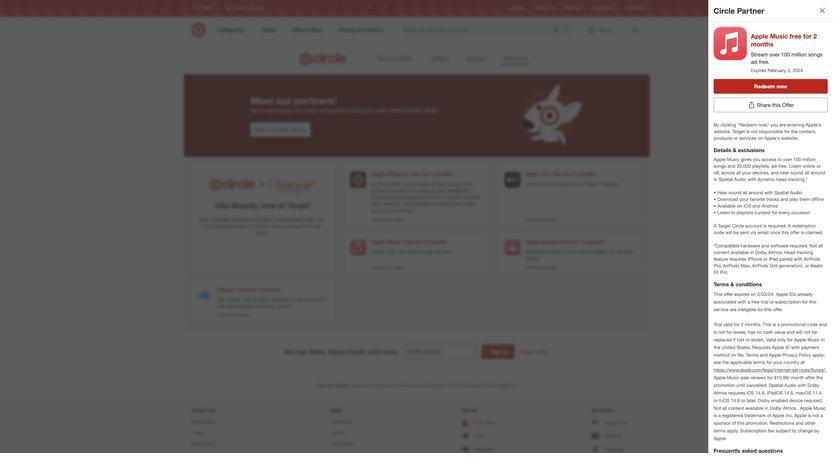 Task type: locate. For each thing, give the bounding box(es) containing it.
ids
[[789, 292, 796, 297]]

1 vertical spatial free.
[[778, 163, 788, 169]]

news & blog
[[192, 442, 215, 447]]

are down associated
[[730, 307, 737, 312]]

your left stuff
[[302, 297, 311, 303]]

ulta
[[215, 201, 229, 210], [212, 224, 220, 229]]

1 14.6, from the left
[[755, 390, 766, 396]]

restrictions apply down the 5
[[371, 217, 403, 222]]

1 vertical spatial stores
[[462, 407, 478, 414]]

every inside details & exclusions apple music gives you access to over 100 million songs and 30,000 playlists, ad-free. listen online or off, across all your devices, and hear sound all around in spatial audio with dynamic head tracking.* • hear sound all around with spatial audio • download your favorite tracks and play them offline • available on ios and android • listen to playlists curated for every occasion a target circle account is required. a redemption code will be sent via email once this offer is claimed. *compatible hardware and software required. not all content available in dolby atmos. head tracking feature requires iphone or ipad paired with airpods pro, airpods max, airpods (3rd generation), or beats fit pro.
[[779, 210, 790, 216]]

0 horizontal spatial a
[[714, 223, 717, 229]]

1 horizontal spatial a
[[788, 223, 791, 229]]

be up payment at the bottom right of the page
[[812, 330, 817, 335]]

1 horizontal spatial help
[[343, 420, 351, 425]]

0 horizontal spatial 14.6,
[[755, 390, 766, 396]]

and left play
[[780, 197, 788, 202]]

iphone
[[748, 256, 762, 262]]

ad- right fun, at bottom right
[[618, 249, 625, 255]]

target inside the rewards and target circle benefits when you buy ulta beauty items at target. (not a member? we can help.)
[[259, 217, 272, 223]]

over up hear
[[783, 157, 792, 162]]

valid
[[766, 337, 776, 343]]

1 horizontal spatial website.
[[781, 135, 798, 141]]

2 vertical spatial spatial
[[769, 383, 783, 388]]

associated
[[714, 299, 736, 305]]

find inside 'link'
[[625, 6, 633, 11]]

now down february
[[777, 83, 787, 90]]

to inside unlimited access to over 200 incredibly fun, ad-free games.
[[563, 249, 567, 255]]

access up explore
[[371, 188, 386, 194]]

months up expires on the right of page
[[751, 40, 774, 48]]

airpods up beats
[[804, 256, 820, 262]]

in inside the 'this offer expires on 2/03/24. apple ids already associated with a free trial or subscription for this service are ineligible for this offer. trial valid for 2 months. this is a promotional code and is not for resale, has no cash value and will not be replaced if lost or stolen. valid only for apple music in the united states. requires apple id with payment method on file. terms and apple privacy policy apply; see the applicable terms for your country at https://www.apple.com/legal/internet-services/itunes/.'
[[821, 337, 825, 343]]

by
[[714, 122, 719, 128]]

3 for apple arcade free for 3 months
[[581, 239, 584, 245]]

restrictions apply for arcade
[[526, 265, 558, 270]]

target circle link
[[592, 5, 614, 11], [591, 417, 641, 430]]

trial
[[761, 299, 768, 305]]

& for news
[[203, 442, 205, 447]]

and inside get icloud+ with 50 gb of storage so all your stuff is safe and available wherever you are.
[[227, 304, 235, 309]]

over up february
[[769, 51, 780, 58]]

2 horizontal spatial access
[[762, 157, 776, 162]]

0 vertical spatial be
[[733, 230, 739, 235]]

4 • from the top
[[714, 210, 716, 216]]

0 vertical spatial get
[[217, 297, 225, 303]]

method
[[714, 352, 730, 358]]

your down 30,000
[[742, 170, 751, 176]]

on inside "by clicking "redeem now," you are entering apple's website. target is not responsible for the content, products or services on apple's website."
[[758, 135, 763, 141]]

now
[[777, 83, 787, 90], [261, 201, 276, 210]]

find for find stores
[[625, 6, 633, 11]]

ad- inside unlimited access to over 200 incredibly fun, ad-free games.
[[618, 249, 625, 255]]

apply. down sponsor
[[727, 428, 739, 434]]

apple left originals.
[[587, 181, 599, 187]]

member?
[[285, 224, 305, 229]]

0 horizontal spatial apple's
[[764, 135, 780, 141]]

restrictions apply for fitness+
[[371, 217, 403, 222]]

30,000
[[737, 163, 751, 169]]

restrictions for free
[[217, 313, 238, 318]]

0 horizontal spatial by
[[464, 383, 469, 388]]

from
[[419, 195, 429, 200], [371, 208, 381, 213]]

•
[[714, 190, 716, 196], [714, 197, 716, 202], [714, 203, 716, 209], [714, 210, 716, 216]]

airpods down iphone
[[752, 263, 768, 269]]

after
[[806, 375, 815, 381]]

2 • from the top
[[714, 197, 716, 202]]

not
[[751, 129, 758, 134], [718, 330, 725, 335], [804, 330, 811, 335], [813, 413, 819, 419]]

in up 'trademark'
[[765, 406, 768, 411]]

1 horizontal spatial sound
[[791, 170, 803, 176]]

& inside 'link'
[[203, 442, 205, 447]]

1 vertical spatial are
[[730, 307, 737, 312]]

about target
[[192, 420, 215, 425]]

yoga
[[445, 195, 455, 200]]

1 vertical spatial terms
[[714, 428, 726, 434]]

0 vertical spatial every
[[452, 201, 463, 207]]

united
[[722, 345, 735, 350]]

0 horizontal spatial stream
[[371, 249, 386, 255]]

0 vertical spatial apple's
[[806, 122, 821, 128]]

0 vertical spatial sound
[[791, 170, 803, 176]]

airpods up pro.
[[723, 263, 739, 269]]

circle inside the rewards and target circle benefits when you buy ulta beauty items at target. (not a member? we can help.)
[[273, 217, 285, 223]]

1 vertical spatial website.
[[781, 135, 798, 141]]

unlimited
[[526, 249, 545, 255]]

other
[[305, 107, 317, 114], [805, 421, 816, 426]]

0 vertical spatial free.
[[759, 59, 770, 65]]

this up cash
[[763, 322, 771, 328]]

0 horizontal spatial sound
[[729, 190, 742, 196]]

up left privacy policy link
[[503, 349, 509, 356]]

the right after
[[817, 375, 823, 381]]

this inside details & exclusions apple music gives you access to over 100 million songs and 30,000 playlists, ad-free. listen online or off, across all your devices, and hear sound all around in spatial audio with dynamic head tracking.* • hear sound all around with spatial audio • download your favorite tracks and play them offline • available on ios and android • listen to playlists curated for every occasion a target circle account is required. a redemption code will be sent via email once this offer is claimed. *compatible hardware and software required. not all content available in dolby atmos. head tracking feature requires iphone or ipad paired with airpods pro, airpods max, airpods (3rd generation), or beats fit pro.
[[782, 230, 789, 235]]

3 up the 200
[[581, 239, 584, 245]]

get
[[217, 297, 225, 303], [284, 348, 295, 356]]

music inside 'apple music free for 2 months stream over 100 million songs ad-free. expires february 3, 2024'
[[770, 32, 788, 40]]

more
[[389, 107, 401, 114]]

1 vertical spatial sound
[[729, 190, 742, 196]]

2 a from the left
[[788, 223, 791, 229]]

over
[[769, 51, 780, 58], [783, 157, 792, 162], [388, 249, 396, 255], [568, 249, 577, 255]]

trial
[[714, 322, 722, 328]]

0 vertical spatial not
[[810, 243, 817, 249]]

months for apple tv+ free for 3 months
[[577, 171, 596, 178]]

atmos.
[[768, 250, 783, 255], [783, 406, 797, 411]]

the inside "by clicking "redeem now," you are entering apple's website. target is not responsible for the content, products or services on apple's website."
[[791, 129, 798, 134]]

100 down apple music free for 2 months
[[398, 249, 406, 255]]

0 vertical spatial access
[[762, 157, 776, 162]]

ios inside the "apple music plan renews for $10.99/ month after the promotion until cancelled. spatial audio with dolby atmos requires ios 14.6, ipados 14.6, macos 11.4, or tvos 14.6 or later. dolby enabled device required. not all content available in dolby atmos.  apple music is a registered trademark of apple inc. apple is not a sponsor of this promotion. restrictions and other terms apply. subscription fee subject to change by apple."
[[747, 390, 754, 396]]

with up saving at left top
[[294, 107, 303, 114]]

0 vertical spatial will
[[726, 230, 732, 235]]

later.
[[747, 398, 757, 404]]

other down "partners!"
[[305, 107, 317, 114]]

3
[[430, 171, 433, 178], [573, 171, 576, 178], [581, 239, 584, 245], [258, 287, 261, 293]]

is inside "by clicking "redeem now," you are entering apple's website. target is not responsible for the content, products or services on apple's website."
[[746, 129, 750, 134]]

help.)
[[257, 230, 268, 236]]

offer inside the 'this offer expires on 2/03/24. apple ids already associated with a free trial or subscription for this service are ineligible for this offer. trial valid for 2 months. this is a promotional code and is not for resale, has no cash value and will not be replaced if lost or stolen. valid only for apple music in the united states. requires apple id with payment method on file. terms and apple privacy policy apply; see the applicable terms for your country at https://www.apple.com/legal/internet-services/itunes/.'
[[724, 292, 733, 297]]

your inside the 'this offer expires on 2/03/24. apple ids already associated with a free trial or subscription for this service are ineligible for this offer. trial valid for 2 months. this is a promotional code and is not for resale, has no cash value and will not be replaced if lost or stolen. valid only for apple music in the united states. requires apple id with payment method on file. terms and apple privacy policy apply; see the applicable terms for your country at https://www.apple.com/legal/internet-services/itunes/.'
[[773, 360, 782, 366]]

fitness+
[[387, 171, 409, 178]]

0 vertical spatial service
[[448, 181, 463, 187]]

1 vertical spatial this
[[763, 322, 771, 328]]

share this offer
[[757, 102, 794, 108]]

with up macos
[[798, 383, 806, 388]]

workouts up '45'
[[382, 201, 401, 207]]

spatial up tracks
[[775, 190, 789, 196]]

unlimited access to over 200 incredibly fun, ad-free games.
[[526, 249, 633, 261]]

terms inside the "apple music plan renews for $10.99/ month after the promotion until cancelled. spatial audio with dolby atmos requires ios 14.6, ipados 14.6, macos 11.4, or tvos 14.6 or later. dolby enabled device required. not all content available in dolby atmos.  apple music is a registered trademark of apple inc. apple is not a sponsor of this promotion. restrictions and other terms apply. subscription fee subject to change by apple."
[[714, 428, 726, 434]]

& left conditions
[[731, 281, 734, 288]]

million down apple music free for 2 months
[[407, 249, 420, 255]]

None text field
[[404, 345, 476, 360]]

of right home
[[581, 181, 585, 187]]

apply up arcade
[[548, 217, 558, 222]]

pro,
[[714, 263, 722, 269]]

other inside meet our partners! we're teaming up with other companies to bring you even more fantastic deals.
[[305, 107, 317, 114]]

1 horizontal spatial get
[[284, 348, 295, 356]]

ulta up ultamate
[[215, 201, 229, 210]]

0 vertical spatial about
[[377, 55, 394, 62]]

by right vary
[[464, 383, 469, 388]]

devices,
[[753, 170, 770, 176]]

0 horizontal spatial now
[[261, 201, 276, 210]]

and right location
[[485, 383, 492, 388]]

available down hardware on the right bottom of page
[[731, 250, 749, 255]]

find for find a store
[[475, 421, 483, 426]]

million
[[792, 51, 807, 58], [803, 157, 816, 162], [407, 249, 420, 255]]

careers link
[[192, 428, 242, 439]]

access down arcade
[[547, 249, 561, 255]]

2 inside 'apple music free for 2 months stream over 100 million songs ad-free. expires february 3, 2024'
[[813, 32, 817, 40]]

0 vertical spatial stores
[[634, 6, 645, 11]]

track orders link
[[331, 439, 373, 450]]

target circle link down the services
[[591, 417, 641, 430]]

apply for arcade
[[548, 265, 558, 270]]

ipad
[[769, 256, 778, 262]]

0 vertical spatial find
[[625, 6, 633, 11]]

offer down redemption
[[790, 230, 800, 235]]

0 vertical spatial content
[[714, 250, 730, 255]]

content down "14.6"
[[728, 406, 744, 411]]

* see offer details. restrictions apply. pricing, promotions and availability may vary by location and at target.com
[[316, 382, 517, 388]]

curated
[[755, 210, 771, 216]]

ad- down apple music free for 2 months
[[435, 249, 442, 255]]

you left the even
[[366, 107, 375, 114]]

sign
[[255, 126, 265, 133], [490, 349, 501, 356]]

0 horizontal spatial help
[[331, 407, 342, 414]]

1 vertical spatial from
[[371, 208, 381, 213]]

0 vertical spatial sign
[[255, 126, 265, 133]]

target help
[[331, 420, 351, 425]]

subscription
[[740, 428, 767, 434]]

to inside meet our partners! we're teaming up with other companies to bring you even more fantastic deals.
[[346, 107, 351, 114]]

try the world's most inclusive fitness service and access thousands of workouts and meditations. explore workout types from hiit to yoga for all levels. new workouts and meditations added every week, from 5 to 45 minutes.
[[371, 181, 482, 213]]

1 horizontal spatial redcard link
[[591, 430, 641, 443]]

a left store
[[484, 421, 486, 426]]

of
[[581, 181, 585, 187], [410, 188, 414, 194], [268, 297, 272, 303], [767, 413, 771, 419], [732, 421, 736, 426]]

2 vertical spatial 2
[[741, 322, 744, 328]]

restrictions apply for music
[[371, 265, 403, 270]]

stream over 100 million songs ad-free.
[[371, 249, 452, 255]]

restrictions apply up arcade
[[526, 217, 558, 222]]

code inside details & exclusions apple music gives you access to over 100 million songs and 30,000 playlists, ad-free. listen online or off, across all your devices, and hear sound all around in spatial audio with dynamic head tracking.* • hear sound all around with spatial audio • download your favorite tracks and play them offline • available on ios and android • listen to playlists curated for every occasion a target circle account is required. a redemption code will be sent via email once this offer is claimed. *compatible hardware and software required. not all content available in dolby atmos. head tracking feature requires iphone or ipad paired with airpods pro, airpods max, airpods (3rd generation), or beats fit pro.
[[714, 230, 724, 235]]

restrictions apply for free
[[217, 313, 249, 318]]

all down claimed.
[[818, 243, 823, 249]]

0 vertical spatial requires
[[730, 256, 746, 262]]

terms inside the 'this offer expires on 2/03/24. apple ids already associated with a free trial or subscription for this service are ineligible for this offer. trial valid for 2 months. this is a promotional code and is not for resale, has no cash value and will not be replaced if lost or stolen. valid only for apple music in the united states. requires apple id with payment method on file. terms and apple privacy policy apply; see the applicable terms for your country at https://www.apple.com/legal/internet-services/itunes/.'
[[753, 360, 765, 366]]

the down entering at the top of page
[[791, 129, 798, 134]]

about
[[377, 55, 394, 62], [192, 407, 207, 414], [192, 420, 203, 425]]

terms down pro.
[[714, 281, 729, 288]]

ineligible
[[738, 307, 756, 312]]

14.6
[[731, 398, 740, 404]]

of right 'trademark'
[[767, 413, 771, 419]]

registry link
[[511, 5, 525, 11]]

not inside "by clicking "redeem now," you are entering apple's website. target is not responsible for the content, products or services on apple's website."
[[751, 129, 758, 134]]

1 horizontal spatial now
[[777, 83, 787, 90]]

2 vertical spatial required.
[[804, 398, 823, 404]]

apple down requires
[[769, 352, 781, 358]]

workout
[[388, 195, 405, 200]]

not up the tracking
[[810, 243, 817, 249]]

code right promotional
[[807, 322, 818, 328]]

target help link
[[331, 417, 373, 428]]

access inside unlimited access to over 200 incredibly fun, ad-free games.
[[547, 249, 561, 255]]

1 vertical spatial access
[[371, 188, 386, 194]]

apply. inside * see offer details. restrictions apply. pricing, promotions and availability may vary by location and at target.com
[[373, 383, 383, 388]]

get left top
[[284, 348, 295, 356]]

1 horizontal spatial workouts
[[416, 188, 435, 194]]

1 horizontal spatial find
[[625, 6, 633, 11]]

14.6, up device
[[784, 390, 795, 396]]

at
[[278, 201, 285, 210], [250, 224, 254, 229], [801, 360, 805, 366], [493, 383, 496, 388]]

will inside the 'this offer expires on 2/03/24. apple ids already associated with a free trial or subscription for this service are ineligible for this offer. trial valid for 2 months. this is a promotional code and is not for resale, has no cash value and will not be replaced if lost or stolen. valid only for apple music in the united states. requires apple id with payment method on file. terms and apple privacy policy apply; see the applicable terms for your country at https://www.apple.com/legal/internet-services/itunes/.'
[[796, 330, 803, 335]]

offers
[[431, 55, 448, 62]]

this left offer
[[772, 102, 781, 108]]

now inside button
[[777, 83, 787, 90]]

other inside the "apple music plan renews for $10.99/ month after the promotion until cancelled. spatial audio with dolby atmos requires ios 14.6, ipados 14.6, macos 11.4, or tvos 14.6 or later. dolby enabled device required. not all content available in dolby atmos.  apple music is a registered trademark of apple inc. apple is not a sponsor of this promotion. restrictions and other terms apply. subscription fee subject to change by apple."
[[805, 421, 816, 426]]

apply
[[394, 217, 403, 222], [548, 217, 558, 222], [394, 265, 403, 270], [548, 265, 558, 270], [239, 313, 249, 318]]

& right details
[[733, 147, 736, 154]]

icloud+
[[217, 287, 236, 293], [226, 297, 242, 303]]

and right "safe"
[[227, 304, 235, 309]]

1 vertical spatial ulta
[[212, 224, 220, 229]]

spatial down the across on the right
[[719, 177, 733, 182]]

0 vertical spatial available
[[731, 250, 749, 255]]

for
[[803, 32, 812, 40], [784, 129, 790, 134], [422, 171, 429, 178], [564, 171, 571, 178], [457, 195, 462, 200], [772, 210, 777, 216], [415, 239, 422, 245], [573, 239, 580, 245], [249, 287, 256, 293], [802, 299, 808, 305], [758, 307, 763, 312], [734, 322, 740, 328], [726, 330, 732, 335], [787, 337, 793, 343], [766, 360, 772, 366], [767, 375, 773, 381]]

0 vertical spatial &
[[733, 147, 736, 154]]

redeem now
[[754, 83, 787, 90]]

help up target help
[[331, 407, 342, 414]]

sign inside button
[[255, 126, 265, 133]]

blog
[[207, 442, 215, 447]]

and up target.
[[250, 217, 258, 223]]

1 a from the left
[[714, 223, 717, 229]]

1 vertical spatial other
[[805, 421, 816, 426]]

all inside the "apple music plan renews for $10.99/ month after the promotion until cancelled. spatial audio with dolby atmos requires ios 14.6, ipados 14.6, macos 11.4, or tvos 14.6 or later. dolby enabled device required. not all content available in dolby atmos.  apple music is a registered trademark of apple inc. apple is not a sponsor of this promotion. restrictions and other terms apply. subscription fee subject to change by apple."
[[723, 406, 727, 411]]

stores
[[634, 6, 645, 11], [462, 407, 478, 414]]

atmos. inside the "apple music plan renews for $10.99/ month after the promotion until cancelled. spatial audio with dolby atmos requires ios 14.6, ipados 14.6, macos 11.4, or tvos 14.6 or later. dolby enabled device required. not all content available in dolby atmos.  apple music is a registered trademark of apple inc. apple is not a sponsor of this promotion. restrictions and other terms apply. subscription fee subject to change by apple."
[[783, 406, 797, 411]]

location
[[470, 383, 484, 388]]

0 horizontal spatial around
[[749, 190, 763, 196]]

this right once
[[782, 230, 789, 235]]

redcard link up "target app"
[[591, 430, 641, 443]]

claimed.
[[806, 230, 823, 235]]

1 horizontal spatial every
[[779, 210, 790, 216]]

0 vertical spatial website.
[[714, 129, 731, 134]]

0 vertical spatial terms
[[753, 360, 765, 366]]

about us
[[192, 407, 215, 414]]

of inside get icloud+ with 50 gb of storage so all your stuff is safe and available wherever you are.
[[268, 297, 272, 303]]

redcard right "ad"
[[566, 6, 582, 11]]

restrictions for arcade
[[526, 265, 547, 270]]

ad- inside details & exclusions apple music gives you access to over 100 million songs and 30,000 playlists, ad-free. listen online or off, across all your devices, and hear sound all around in spatial audio with dynamic head tracking.* • hear sound all around with spatial audio • download your favorite tracks and play them offline • available on ios and android • listen to playlists curated for every occasion a target circle account is required. a redemption code will be sent via email once this offer is claimed. *compatible hardware and software required. not all content available in dolby atmos. head tracking feature requires iphone or ipad paired with airpods pro, airpods max, airpods (3rd generation), or beats fit pro.
[[771, 163, 778, 169]]

with inside meet our partners! we're teaming up with other companies to bring you even more fantastic deals.
[[294, 107, 303, 114]]

listen
[[789, 163, 802, 169], [717, 210, 730, 216]]

1 horizontal spatial atmos.
[[783, 406, 797, 411]]

inclusive
[[414, 181, 432, 187]]

tracking
[[797, 250, 813, 255]]

redcard link for target circle link to the top
[[566, 5, 582, 11]]

a left redemption
[[788, 223, 791, 229]]

2 vertical spatial million
[[407, 249, 420, 255]]

1 vertical spatial find
[[475, 421, 483, 426]]

1 vertical spatial available
[[236, 304, 254, 309]]

this offer expires on 2/03/24. apple ids already associated with a free trial or subscription for this service are ineligible for this offer. trial valid for 2 months. this is a promotional code and is not for resale, has no cash value and will not be replaced if lost or stolen. valid only for apple music in the united states. requires apple id with payment method on file. terms and apple privacy policy apply; see the applicable terms for your country at https://www.apple.com/legal/internet-services/itunes/.
[[714, 292, 828, 373]]

1 vertical spatial &
[[731, 281, 734, 288]]

target inside "by clicking "redeem now," you are entering apple's website. target is not responsible for the content, products or services on apple's website."
[[732, 129, 745, 134]]

2 vertical spatial free.
[[442, 249, 452, 255]]

apple inside 'apple music free for 2 months stream over 100 million songs ad-free. expires february 3, 2024'
[[751, 32, 768, 40]]

0 vertical spatial 100
[[781, 51, 790, 58]]

to up added at the top right of the page
[[440, 195, 444, 200]]

offer inside details & exclusions apple music gives you access to over 100 million songs and 30,000 playlists, ad-free. listen online or off, across all your devices, and hear sound all around in spatial audio with dynamic head tracking.* • hear sound all around with spatial audio • download your favorite tracks and play them offline • available on ios and android • listen to playlists curated for every occasion a target circle account is required. a redemption code will be sent via email once this offer is claimed. *compatible hardware and software required. not all content available in dolby atmos. head tracking feature requires iphone or ipad paired with airpods pro, airpods max, airpods (3rd generation), or beats fit pro.
[[790, 230, 800, 235]]

0 vertical spatial ios
[[744, 203, 751, 209]]

and down fitness
[[436, 188, 444, 194]]

about target link
[[192, 417, 242, 428]]

registry
[[511, 6, 525, 11]]

restrictions inside the "apple music plan renews for $10.99/ month after the promotion until cancelled. spatial audio with dolby atmos requires ios 14.6, ipados 14.6, macos 11.4, or tvos 14.6 or later. dolby enabled device required. not all content available in dolby atmos.  apple music is a registered trademark of apple inc. apple is not a sponsor of this promotion. restrictions and other terms apply. subscription fee subject to change by apple."
[[770, 421, 794, 426]]

1 horizontal spatial 14.6,
[[784, 390, 795, 396]]

1 vertical spatial apple's
[[764, 135, 780, 141]]

0 horizontal spatial airpods
[[723, 263, 739, 269]]

0 vertical spatial code
[[714, 230, 724, 235]]

2 horizontal spatial 2
[[813, 32, 817, 40]]

this up associated
[[714, 292, 722, 297]]

clinic
[[475, 434, 485, 439]]

for inside the "apple music plan renews for $10.99/ month after the promotion until cancelled. spatial audio with dolby atmos requires ios 14.6, ipados 14.6, macos 11.4, or tvos 14.6 or later. dolby enabled device required. not all content available in dolby atmos.  apple music is a registered trademark of apple inc. apple is not a sponsor of this promotion. restrictions and other terms apply. subscription fee subject to change by apple."
[[767, 375, 773, 381]]

a up sponsor
[[718, 413, 721, 419]]

for inside 'apple music free for 2 months stream over 100 million songs ad-free. expires february 3, 2024'
[[803, 32, 812, 40]]

id
[[785, 345, 790, 350]]

0 horizontal spatial atmos.
[[768, 250, 783, 255]]

get up "safe"
[[217, 297, 225, 303]]

once
[[770, 230, 780, 235]]

to right the 5
[[386, 208, 390, 213]]

spatial up ipados
[[769, 383, 783, 388]]

levels.
[[469, 195, 482, 200]]

for inside "by clicking "redeem now," you are entering apple's website. target is not responsible for the content, products or services on apple's website."
[[784, 129, 790, 134]]

1 horizontal spatial free.
[[759, 59, 770, 65]]

offer right see
[[326, 383, 335, 388]]

this inside the "apple music plan renews for $10.99/ month after the promotion until cancelled. spatial audio with dolby atmos requires ios 14.6, ipados 14.6, macos 11.4, or tvos 14.6 or later. dolby enabled device required. not all content available in dolby atmos.  apple music is a registered trademark of apple inc. apple is not a sponsor of this promotion. restrictions and other terms apply. subscription fee subject to change by apple."
[[737, 421, 745, 426]]

a inside the rewards and target circle benefits when you buy ulta beauty items at target. (not a member? we can help.)
[[281, 224, 283, 229]]

1 vertical spatial audio
[[790, 190, 802, 196]]

0 vertical spatial 2
[[813, 32, 817, 40]]

1 vertical spatial terms
[[746, 352, 759, 358]]

1 horizontal spatial up
[[503, 349, 509, 356]]

songs
[[808, 51, 823, 58], [714, 163, 726, 169], [421, 249, 434, 255]]

0 vertical spatial stream
[[751, 51, 768, 58]]

0 horizontal spatial terms
[[714, 281, 729, 288]]

redcard up "target app" link
[[605, 434, 621, 439]]

apple up the unlimited
[[526, 239, 540, 245]]

1 horizontal spatial are
[[779, 122, 786, 128]]

get for get top deals, latest trends, and more.
[[284, 348, 295, 356]]

will inside details & exclusions apple music gives you access to over 100 million songs and 30,000 playlists, ad-free. listen online or off, across all your devices, and hear sound all around in spatial audio with dynamic head tracking.* • hear sound all around with spatial audio • download your favorite tracks and play them offline • available on ios and android • listen to playlists curated for every occasion a target circle account is required. a redemption code will be sent via email once this offer is claimed. *compatible hardware and software required. not all content available in dolby atmos. head tracking feature requires iphone or ipad paired with airpods pro, airpods max, airpods (3rd generation), or beats fit pro.
[[726, 230, 732, 235]]

redcard link right "ad"
[[566, 5, 582, 11]]

be
[[733, 230, 739, 235], [812, 330, 817, 335]]

about for about target
[[192, 420, 203, 425]]

a
[[281, 224, 283, 229], [748, 299, 750, 305], [777, 322, 780, 328], [718, 413, 721, 419], [821, 413, 823, 419], [484, 421, 486, 426]]

in inside the "apple music plan renews for $10.99/ month after the promotion until cancelled. spatial audio with dolby atmos requires ios 14.6, ipados 14.6, macos 11.4, or tvos 14.6 or later. dolby enabled device required. not all content available in dolby atmos.  apple music is a registered trademark of apple inc. apple is not a sponsor of this promotion. restrictions and other terms apply. subscription fee subject to change by apple."
[[765, 406, 768, 411]]

months
[[751, 40, 774, 48], [435, 171, 454, 178], [577, 171, 596, 178], [428, 239, 447, 245], [585, 239, 604, 245], [262, 287, 281, 293]]

ios up later.
[[747, 390, 754, 396]]

free. inside 'apple music free for 2 months stream over 100 million songs ad-free. expires february 3, 2024'
[[759, 59, 770, 65]]

1 vertical spatial icloud+
[[226, 297, 242, 303]]

the
[[791, 129, 798, 134], [379, 181, 385, 187], [714, 345, 720, 350], [723, 360, 729, 366], [817, 375, 823, 381]]

all inside try the world's most inclusive fitness service and access thousands of workouts and meditations. explore workout types from hiit to yoga for all levels. new workouts and meditations added every week, from 5 to 45 minutes.
[[464, 195, 468, 200]]

3 • from the top
[[714, 203, 716, 209]]

2 inside the 'this offer expires on 2/03/24. apple ids already associated with a free trial or subscription for this service are ineligible for this offer. trial valid for 2 months. this is a promotional code and is not for resale, has no cash value and will not be replaced if lost or stolen. valid only for apple music in the united states. requires apple id with payment method on file. terms and apple privacy policy apply; see the applicable terms for your country at https://www.apple.com/legal/internet-services/itunes/.'
[[741, 322, 744, 328]]

1 vertical spatial 100
[[793, 157, 801, 162]]

access inside try the world's most inclusive fitness service and access thousands of workouts and meditations. explore workout types from hiit to yoga for all levels. new workouts and meditations added every week, from 5 to 45 minutes.
[[371, 188, 386, 194]]

• left 'hear'
[[714, 190, 716, 196]]

is up change
[[808, 413, 811, 419]]

and inside the rewards and target circle benefits when you buy ulta beauty items at target. (not a member? we can help.)
[[250, 217, 258, 223]]

1 vertical spatial redcard link
[[591, 430, 641, 443]]

to left start
[[272, 126, 277, 133]]

access
[[762, 157, 776, 162], [371, 188, 386, 194], [547, 249, 561, 255]]

are inside "by clicking "redeem now," you are entering apple's website. target is not responsible for the content, products or services on apple's website."
[[779, 122, 786, 128]]

0 vertical spatial other
[[305, 107, 317, 114]]

months inside 'apple music free for 2 months stream over 100 million songs ad-free. expires february 3, 2024'
[[751, 40, 774, 48]]

offer up associated
[[724, 292, 733, 297]]

1 vertical spatial content
[[728, 406, 744, 411]]

states.
[[737, 345, 751, 350]]

1 horizontal spatial terms
[[746, 352, 759, 358]]

not down tvos
[[714, 406, 721, 411]]

What can we help you find? suggestions appear below search field
[[400, 23, 565, 37]]

exclusive
[[526, 181, 545, 187]]

hear
[[780, 170, 789, 176]]

restrictions for tv+
[[526, 217, 547, 222]]

songs inside 'apple music free for 2 months stream over 100 million songs ad-free. expires february 3, 2024'
[[808, 51, 823, 58]]

0 horizontal spatial up
[[286, 107, 292, 114]]

1 vertical spatial million
[[803, 157, 816, 162]]

ulta beauty, now at target
[[215, 201, 310, 210]]

months up fitness
[[435, 171, 454, 178]]

apply;
[[813, 352, 825, 358]]

available down 50
[[236, 304, 254, 309]]

0 vertical spatial redcard link
[[566, 5, 582, 11]]

privacy left policy
[[520, 349, 535, 355]]

1 horizontal spatial privacy
[[782, 352, 798, 358]]

2/03/24.
[[757, 292, 775, 297]]

offer
[[790, 230, 800, 235], [724, 292, 733, 297], [326, 383, 335, 388]]

& left blog
[[203, 442, 205, 447]]

not inside the "apple music plan renews for $10.99/ month after the promotion until cancelled. spatial audio with dolby atmos requires ios 14.6, ipados 14.6, macos 11.4, or tvos 14.6 or later. dolby enabled device required. not all content available in dolby atmos.  apple music is a registered trademark of apple inc. apple is not a sponsor of this promotion. restrictions and other terms apply. subscription fee subject to change by apple."
[[714, 406, 721, 411]]

other up change
[[805, 421, 816, 426]]

by clicking "redeem now," you are entering apple's website. target is not responsible for the content, products or services on apple's website.
[[714, 122, 821, 141]]

over inside details & exclusions apple music gives you access to over 100 million songs and 30,000 playlists, ad-free. listen online or off, across all your devices, and hear sound all around in spatial audio with dynamic head tracking.* • hear sound all around with spatial audio • download your favorite tracks and play them offline • available on ios and android • listen to playlists curated for every occasion a target circle account is required. a redemption code will be sent via email once this offer is claimed. *compatible hardware and software required. not all content available in dolby atmos. head tracking feature requires iphone or ipad paired with airpods pro, airpods max, airpods (3rd generation), or beats fit pro.
[[783, 157, 792, 162]]

1 vertical spatial target circle link
[[591, 417, 641, 430]]

music inside details & exclusions apple music gives you access to over 100 million songs and 30,000 playlists, ad-free. listen online or off, across all your devices, and hear sound all around in spatial audio with dynamic head tracking.* • hear sound all around with spatial audio • download your favorite tracks and play them offline • available on ios and android • listen to playlists curated for every occasion a target circle account is required. a redemption code will be sent via email once this offer is claimed. *compatible hardware and software required. not all content available in dolby atmos. head tracking feature requires iphone or ipad paired with airpods pro, airpods max, airpods (3rd generation), or beats fit pro.
[[727, 157, 740, 162]]

available inside details & exclusions apple music gives you access to over 100 million songs and 30,000 playlists, ad-free. listen online or off, across all your devices, and hear sound all around in spatial audio with dynamic head tracking.* • hear sound all around with spatial audio • download your favorite tracks and play them offline • available on ios and android • listen to playlists curated for every occasion a target circle account is required. a redemption code will be sent via email once this offer is claimed. *compatible hardware and software required. not all content available in dolby atmos. head tracking feature requires iphone or ipad paired with airpods pro, airpods max, airpods (3rd generation), or beats fit pro.
[[731, 250, 749, 255]]

circle partner dialog
[[708, 0, 833, 454]]

your inside get icloud+ with 50 gb of storage so all your stuff is safe and available wherever you are.
[[302, 297, 311, 303]]

app
[[617, 448, 624, 452]]

will up '*compatible' in the bottom of the page
[[726, 230, 732, 235]]

not inside details & exclusions apple music gives you access to over 100 million songs and 30,000 playlists, ad-free. listen online or off, across all your devices, and hear sound all around in spatial audio with dynamic head tracking.* • hear sound all around with spatial audio • download your favorite tracks and play them offline • available on ios and android • listen to playlists curated for every occasion a target circle account is required. a redemption code will be sent via email once this offer is claimed. *compatible hardware and software required. not all content available in dolby atmos. head tracking feature requires iphone or ipad paired with airpods pro, airpods max, airpods (3rd generation), or beats fit pro.
[[810, 243, 817, 249]]

is
[[746, 129, 750, 134], [763, 223, 767, 229], [801, 230, 804, 235], [323, 297, 326, 303], [773, 322, 776, 328], [714, 330, 717, 335], [714, 413, 717, 419], [808, 413, 811, 419]]

1 vertical spatial not
[[714, 406, 721, 411]]

1 vertical spatial offer
[[724, 292, 733, 297]]

requires up "14.6"
[[728, 390, 745, 396]]

terms
[[753, 360, 765, 366], [714, 428, 726, 434]]

requires
[[730, 256, 746, 262], [728, 390, 745, 396]]

million inside details & exclusions apple music gives you access to over 100 million songs and 30,000 playlists, ad-free. listen online or off, across all your devices, and hear sound all around in spatial audio with dynamic head tracking.* • hear sound all around with spatial audio • download your favorite tracks and play them offline • available on ios and android • listen to playlists curated for every occasion a target circle account is required. a redemption code will be sent via email once this offer is claimed. *compatible hardware and software required. not all content available in dolby atmos. head tracking feature requires iphone or ipad paired with airpods pro, airpods max, airpods (3rd generation), or beats fit pro.
[[803, 157, 816, 162]]

1 vertical spatial now
[[261, 201, 276, 210]]

with down the tracking
[[794, 256, 803, 262]]

45
[[391, 208, 397, 213]]

apply for tv+
[[548, 217, 558, 222]]

1 horizontal spatial airpods
[[752, 263, 768, 269]]

1 horizontal spatial stream
[[751, 51, 768, 58]]

from down new
[[371, 208, 381, 213]]

more.
[[382, 348, 399, 356]]

1 vertical spatial ios
[[747, 390, 754, 396]]

about for about us
[[192, 407, 207, 414]]

0 horizontal spatial stores
[[462, 407, 478, 414]]

apply. inside the "apple music plan renews for $10.99/ month after the promotion until cancelled. spatial audio with dolby atmos requires ios 14.6, ipados 14.6, macos 11.4, or tvos 14.6 or later. dolby enabled device required. not all content available in dolby atmos.  apple music is a registered trademark of apple inc. apple is not a sponsor of this promotion. restrictions and other terms apply. subscription fee subject to change by apple."
[[727, 428, 739, 434]]



Task type: vqa. For each thing, say whether or not it's contained in the screenshot.
2
yes



Task type: describe. For each thing, give the bounding box(es) containing it.
atmos
[[714, 390, 727, 396]]

2 vertical spatial 100
[[398, 249, 406, 255]]

dolby right later.
[[758, 398, 770, 404]]

sign up button
[[482, 345, 515, 360]]

$10.99/
[[774, 375, 790, 381]]

dolby down after
[[808, 383, 820, 388]]

0 vertical spatial redcard
[[566, 6, 582, 11]]

on inside details & exclusions apple music gives you access to over 100 million songs and 30,000 playlists, ad-free. listen online or off, across all your devices, and hear sound all around in spatial audio with dynamic head tracking.* • hear sound all around with spatial audio • download your favorite tracks and play them offline • available on ios and android • listen to playlists curated for every occasion a target circle account is required. a redemption code will be sent via email once this offer is claimed. *compatible hardware and software required. not all content available in dolby atmos. head tracking feature requires iphone or ipad paired with airpods pro, airpods max, airpods (3rd generation), or beats fit pro.
[[737, 203, 742, 209]]

with down expires
[[738, 299, 746, 305]]

tracking.*
[[788, 177, 807, 182]]

in down hardware on the right bottom of page
[[750, 250, 754, 255]]

months up gb
[[262, 287, 281, 293]]

has
[[748, 330, 756, 335]]

occasion
[[791, 210, 810, 216]]

songs inside details & exclusions apple music gives you access to over 100 million songs and 30,000 playlists, ad-free. listen online or off, across all your devices, and hear sound all around in spatial audio with dynamic head tracking.* • hear sound all around with spatial audio • download your favorite tracks and play them offline • available on ios and android • listen to playlists curated for every occasion a target circle account is required. a redemption code will be sent via email once this offer is claimed. *compatible hardware and software required. not all content available in dolby atmos. head tracking feature requires iphone or ipad paired with airpods pro, airpods max, airpods (3rd generation), or beats fit pro.
[[714, 163, 726, 169]]

only
[[777, 337, 786, 343]]

0 horizontal spatial songs
[[421, 249, 434, 255]]

the up "method"
[[714, 345, 720, 350]]

apply for free
[[239, 313, 249, 318]]

your up playlists
[[740, 197, 749, 202]]

apply for music
[[394, 265, 403, 270]]

0 vertical spatial terms
[[714, 281, 729, 288]]

*
[[316, 382, 318, 386]]

with right id
[[791, 345, 800, 350]]

1 horizontal spatial redcard
[[605, 434, 621, 439]]

1 vertical spatial required.
[[790, 243, 808, 249]]

the inside try the world's most inclusive fitness service and access thousands of workouts and meditations. explore workout types from hiit to yoga for all levels. new workouts and meditations added every week, from 5 to 45 minutes.
[[379, 181, 385, 187]]

february
[[768, 68, 786, 73]]

service inside the 'this offer expires on 2/03/24. apple ids already associated with a free trial or subscription for this service are ineligible for this offer. trial valid for 2 months. this is a promotional code and is not for resale, has no cash value and will not be replaced if lost or stolen. valid only for apple music in the united states. requires apple id with payment method on file. terms and apple privacy policy apply; see the applicable terms for your country at https://www.apple.com/legal/internet-services/itunes/.'
[[714, 307, 729, 312]]

and down favorite
[[753, 203, 760, 209]]

to up hear
[[778, 157, 782, 162]]

are inside the 'this offer expires on 2/03/24. apple ids already associated with a free trial or subscription for this service are ineligible for this offer. trial valid for 2 months. this is a promotional code and is not for resale, has no cash value and will not be replaced if lost or stolen. valid only for apple music in the united states. requires apple id with payment method on file. terms and apple privacy policy apply; see the applicable terms for your country at https://www.apple.com/legal/internet-services/itunes/.'
[[730, 307, 737, 312]]

and up minutes.
[[402, 201, 410, 207]]

offer.
[[773, 307, 783, 312]]

sign for sign in to start saving
[[255, 126, 265, 133]]

partner
[[737, 6, 764, 15]]

is up sponsor
[[714, 413, 717, 419]]

with inside get icloud+ with 50 gb of storage so all your stuff is safe and available wherever you are.
[[243, 297, 252, 303]]

responsible
[[759, 129, 783, 134]]

every inside try the world's most inclusive fitness service and access thousands of workouts and meditations. explore workout types from hiit to yoga for all levels. new workouts and meditations added every week, from 5 to 45 minutes.
[[452, 201, 463, 207]]

3,
[[788, 68, 791, 73]]

free inside unlimited access to over 200 incredibly fun, ad-free games.
[[625, 249, 633, 255]]

cash
[[763, 330, 773, 335]]

android
[[762, 203, 778, 209]]

find stores link
[[625, 5, 645, 11]]

all down 30,000
[[736, 170, 741, 176]]

a up ineligible
[[748, 299, 750, 305]]

apple up promotion
[[714, 375, 726, 381]]

find a store
[[475, 421, 496, 426]]

over inside unlimited access to over 200 incredibly fun, ad-free games.
[[568, 249, 577, 255]]

at inside * see offer details. restrictions apply. pricing, promotions and availability may vary by location and at target.com
[[493, 383, 496, 388]]

1 horizontal spatial this
[[763, 322, 771, 328]]

most
[[402, 181, 413, 187]]

or right 'trial' on the bottom of page
[[770, 299, 774, 305]]

policy
[[799, 352, 811, 358]]

2 horizontal spatial airpods
[[804, 256, 820, 262]]

3 up 50
[[258, 287, 261, 293]]

be inside the 'this offer expires on 2/03/24. apple ids already associated with a free trial or subscription for this service are ineligible for this offer. trial valid for 2 months. this is a promotional code and is not for resale, has no cash value and will not be replaced if lost or stolen. valid only for apple music in the united states. requires apple id with payment method on file. terms and apple privacy policy apply; see the applicable terms for your country at https://www.apple.com/legal/internet-services/itunes/.'
[[812, 330, 817, 335]]

play
[[790, 197, 798, 202]]

million inside 'apple music free for 2 months stream over 100 million songs ad-free. expires february 3, 2024'
[[792, 51, 807, 58]]

services
[[739, 135, 757, 141]]

track orders
[[331, 442, 353, 447]]

pharmacy link
[[462, 443, 503, 454]]

terms & conditions
[[714, 281, 762, 288]]

for inside details & exclusions apple music gives you access to over 100 million songs and 30,000 playlists, ad-free. listen online or off, across all your devices, and hear sound all around in spatial audio with dynamic head tracking.* • hear sound all around with spatial audio • download your favorite tracks and play them offline • available on ios and android • listen to playlists curated for every occasion a target circle account is required. a redemption code will be sent via email once this offer is claimed. *compatible hardware and software required. not all content available in dolby atmos. head tracking feature requires iphone or ipad paired with airpods pro, airpods max, airpods (3rd generation), or beats fit pro.
[[772, 210, 777, 216]]

country
[[784, 360, 799, 366]]

or left tvos
[[714, 398, 718, 404]]

file.
[[738, 352, 745, 358]]

on down conditions
[[751, 292, 756, 297]]

privacy inside the 'this offer expires on 2/03/24. apple ids already associated with a free trial or subscription for this service are ineligible for this offer. trial valid for 2 months. this is a promotional code and is not for resale, has no cash value and will not be replaced if lost or stolen. valid only for apple music in the united states. requires apple id with payment method on file. terms and apple privacy policy apply; see the applicable terms for your country at https://www.apple.com/legal/internet-services/itunes/.'
[[782, 352, 798, 358]]

arcade
[[542, 239, 560, 245]]

target inside details & exclusions apple music gives you access to over 100 million songs and 30,000 playlists, ad-free. listen online or off, across all your devices, and hear sound all around in spatial audio with dynamic head tracking.* • hear sound all around with spatial audio • download your favorite tracks and play them offline • available on ios and android • listen to playlists curated for every occasion a target circle account is required. a redemption code will be sent via email once this offer is claimed. *compatible hardware and software required. not all content available in dolby atmos. head tracking feature requires iphone or ipad paired with airpods pro, airpods max, airpods (3rd generation), or beats fit pro.
[[718, 223, 731, 229]]

services
[[591, 407, 613, 414]]

0 vertical spatial audio
[[734, 177, 746, 182]]

or right "14.6"
[[741, 398, 746, 404]]

streaming
[[546, 181, 567, 187]]

target circle plus ultamate rewards image
[[209, 179, 315, 194]]

0 vertical spatial help
[[331, 407, 342, 414]]

0 horizontal spatial free.
[[442, 249, 452, 255]]

redeem now button
[[714, 79, 828, 94]]

0 horizontal spatial privacy
[[520, 349, 535, 355]]

offer inside * see offer details. restrictions apply. pricing, promotions and availability may vary by location and at target.com
[[326, 383, 335, 388]]

or right lost
[[746, 337, 750, 343]]

months for apple fitness+ free for 3 months
[[435, 171, 454, 178]]

0 vertical spatial around
[[811, 170, 825, 176]]

originals.
[[600, 181, 620, 187]]

favorite
[[750, 197, 765, 202]]

to inside button
[[272, 126, 277, 133]]

of inside try the world's most inclusive fitness service and access thousands of workouts and meditations. explore workout types from hiit to yoga for all levels. new workouts and meditations added every week, from 5 to 45 minutes.
[[410, 188, 414, 194]]

week,
[[465, 201, 477, 207]]

careers
[[192, 431, 206, 436]]

restrictions for fitness+
[[371, 217, 393, 222]]

at up the (not
[[278, 201, 285, 210]]

0 horizontal spatial this
[[714, 292, 722, 297]]

with up tracks
[[765, 190, 773, 196]]

apply for fitness+
[[394, 217, 403, 222]]

and inside the "apple music plan renews for $10.99/ month after the promotion until cancelled. spatial audio with dolby atmos requires ios 14.6, ipados 14.6, macos 11.4, or tvos 14.6 or later. dolby enabled device required. not all content available in dolby atmos.  apple music is a registered trademark of apple inc. apple is not a sponsor of this promotion. restrictions and other terms apply. subscription fee subject to change by apple."
[[796, 421, 804, 426]]

at inside the rewards and target circle benefits when you buy ulta beauty items at target. (not a member? we can help.)
[[250, 224, 254, 229]]

months for apple music free for 2 months
[[428, 239, 447, 245]]

home
[[568, 181, 580, 187]]

apple inside details & exclusions apple music gives you access to over 100 million songs and 30,000 playlists, ad-free. listen online or off, across all your devices, and hear sound all around in spatial audio with dynamic head tracking.* • hear sound all around with spatial audio • download your favorite tracks and play them offline • available on ios and android • listen to playlists curated for every occasion a target circle account is required. a redemption code will be sent via email once this offer is claimed. *compatible hardware and software required. not all content available in dolby atmos. head tracking feature requires iphone or ipad paired with airpods pro, airpods max, airpods (3rd generation), or beats fit pro.
[[714, 157, 726, 162]]

apple right 'inc.'
[[794, 413, 807, 419]]

apple up exclusive
[[526, 171, 540, 178]]

free inside 'apple music free for 2 months stream over 100 million songs ad-free. expires february 3, 2024'
[[790, 32, 802, 40]]

icloud+ inside get icloud+ with 50 gb of storage so all your stuff is safe and available wherever you are.
[[226, 297, 242, 303]]

bonus link
[[464, 53, 488, 65]]

rewards and target circle benefits when you buy ulta beauty items at target. (not a member? we can help.)
[[203, 217, 325, 236]]

tracks
[[767, 197, 779, 202]]

we
[[306, 224, 313, 229]]

applicable
[[730, 360, 752, 366]]

content inside details & exclusions apple music gives you access to over 100 million songs and 30,000 playlists, ad-free. listen online or off, across all your devices, and hear sound all around in spatial audio with dynamic head tracking.* • hear sound all around with spatial audio • download your favorite tracks and play them offline • available on ios and android • listen to playlists curated for every occasion a target circle account is required. a redemption code will be sent via email once this offer is claimed. *compatible hardware and software required. not all content available in dolby atmos. head tracking feature requires iphone or ipad paired with airpods pro, airpods max, airpods (3rd generation), or beats fit pro.
[[714, 250, 730, 255]]

1 vertical spatial help
[[343, 420, 351, 425]]

try
[[371, 181, 377, 187]]

the right see
[[723, 360, 729, 366]]

tv+
[[542, 171, 552, 178]]

restrictions apply for tv+
[[526, 217, 558, 222]]

0 vertical spatial target circle link
[[592, 5, 614, 11]]

across
[[721, 170, 735, 176]]

not inside the "apple music plan renews for $10.99/ month after the promotion until cancelled. spatial audio with dolby atmos requires ios 14.6, ipados 14.6, macos 11.4, or tvos 14.6 or later. dolby enabled device required. not all content available in dolby atmos.  apple music is a registered trademark of apple inc. apple is not a sponsor of this promotion. restrictions and other terms apply. subscription fee subject to change by apple."
[[813, 413, 819, 419]]

and down promotional
[[787, 330, 795, 335]]

200
[[578, 249, 586, 255]]

dolby inside details & exclusions apple music gives you access to over 100 million songs and 30,000 playlists, ad-free. listen online or off, across all your devices, and hear sound all around in spatial audio with dynamic head tracking.* • hear sound all around with spatial audio • download your favorite tracks and play them offline • available on ios and android • listen to playlists curated for every occasion a target circle account is required. a redemption code will be sent via email once this offer is claimed. *compatible hardware and software required. not all content available in dolby atmos. head tracking feature requires iphone or ipad paired with airpods pro, airpods max, airpods (3rd generation), or beats fit pro.
[[755, 250, 767, 255]]

on left file.
[[731, 352, 736, 358]]

benefits
[[287, 217, 303, 223]]

with down devices,
[[748, 177, 756, 182]]

in inside sign in to start saving button
[[267, 126, 271, 133]]

stores inside 'link'
[[634, 6, 645, 11]]

for inside try the world's most inclusive fitness service and access thousands of workouts and meditations. explore workout types from hiit to yoga for all levels. new workouts and meditations added every week, from 5 to 45 minutes.
[[457, 195, 462, 200]]

with inside the "apple music plan renews for $10.99/ month after the promotion until cancelled. spatial audio with dolby atmos requires ios 14.6, ipados 14.6, macos 11.4, or tvos 14.6 or later. dolby enabled device required. not all content available in dolby atmos.  apple music is a registered trademark of apple inc. apple is not a sponsor of this promotion. restrictions and other terms apply. subscription fee subject to change by apple."
[[798, 383, 806, 388]]

apple left 'inc.'
[[772, 413, 785, 419]]

restrictions for music
[[371, 265, 393, 270]]

or inside "by clicking "redeem now," you are entering apple's website. target is not responsible for the content, products or services on apple's website."
[[734, 135, 738, 141]]

0 horizontal spatial workouts
[[382, 201, 401, 207]]

& for details
[[733, 147, 736, 154]]

is up value
[[773, 322, 776, 328]]

games.
[[526, 256, 541, 261]]

expires
[[734, 292, 749, 297]]

top
[[297, 348, 307, 356]]

redemption
[[792, 223, 816, 229]]

beauty,
[[231, 201, 259, 210]]

this down already
[[809, 299, 817, 305]]

and up payment at the bottom right of the page
[[819, 322, 827, 328]]

free inside the 'this offer expires on 2/03/24. apple ids already associated with a free trial or subscription for this service are ineligible for this offer. trial valid for 2 months. this is a promotional code and is not for resale, has no cash value and will not be replaced if lost or stolen. valid only for apple music in the united states. requires apple id with payment method on file. terms and apple privacy policy apply; see the applicable terms for your country at https://www.apple.com/legal/internet-services/itunes/.'
[[751, 299, 760, 305]]

over down apple music free for 2 months
[[388, 249, 396, 255]]

a down 11.4,
[[821, 413, 823, 419]]

atmos. inside details & exclusions apple music gives you access to over 100 million songs and 30,000 playlists, ad-free. listen online or off, across all your devices, and hear sound all around in spatial audio with dynamic head tracking.* • hear sound all around with spatial audio • download your favorite tracks and play them offline • available on ios and android • listen to playlists curated for every occasion a target circle account is required. a redemption code will be sent via email once this offer is claimed. *compatible hardware and software required. not all content available in dolby atmos. head tracking feature requires iphone or ipad paired with airpods pro, airpods max, airpods (3rd generation), or beats fit pro.
[[768, 250, 783, 255]]

all up playlists
[[743, 190, 747, 196]]

of down "registered" at the right bottom
[[732, 421, 736, 426]]

music inside the 'this offer expires on 2/03/24. apple ids already associated with a free trial or subscription for this service are ineligible for this offer. trial valid for 2 months. this is a promotional code and is not for resale, has no cash value and will not be replaced if lost or stolen. valid only for apple music in the united states. requires apple id with payment method on file. terms and apple privacy policy apply; see the applicable terms for your country at https://www.apple.com/legal/internet-services/itunes/.'
[[808, 337, 820, 343]]

2 for apple music free for 2 months
[[424, 239, 427, 245]]

partners link
[[501, 53, 530, 65]]

apple music free for 2 months stream over 100 million songs ad-free. expires february 3, 2024
[[751, 32, 823, 73]]

or right online
[[817, 163, 821, 169]]

account
[[745, 223, 762, 229]]

apple down device
[[800, 406, 812, 411]]

is down trial
[[714, 330, 717, 335]]

target.com
[[497, 383, 517, 388]]

100 inside 'apple music free for 2 months stream over 100 million songs ad-free. expires february 3, 2024'
[[781, 51, 790, 58]]

earn
[[200, 217, 209, 223]]

is down redemption
[[801, 230, 804, 235]]

apple down the only
[[772, 345, 784, 350]]

this down 'trial' on the bottom of page
[[764, 307, 772, 312]]

beats
[[811, 263, 823, 269]]

restrictions inside * see offer details. restrictions apply. pricing, promotions and availability may vary by location and at target.com
[[351, 383, 372, 388]]

2 14.6, from the left
[[784, 390, 795, 396]]

3 for apple tv+ free for 3 months
[[573, 171, 576, 178]]

0 horizontal spatial from
[[371, 208, 381, 213]]

ulta inside the rewards and target circle benefits when you buy ulta beauty items at target. (not a member? we can help.)
[[212, 224, 220, 229]]

sign for sign up
[[490, 349, 501, 356]]

required. inside the "apple music plan renews for $10.99/ month after the promotion until cancelled. spatial audio with dolby atmos requires ios 14.6, ipados 14.6, macos 11.4, or tvos 14.6 or later. dolby enabled device required. not all content available in dolby atmos.  apple music is a registered trademark of apple inc. apple is not a sponsor of this promotion. restrictions and other terms apply. subscription fee subject to change by apple."
[[804, 398, 823, 404]]

to inside the "apple music plan renews for $10.99/ month after the promotion until cancelled. spatial audio with dolby atmos requires ios 14.6, ipados 14.6, macos 11.4, or tvos 14.6 or later. dolby enabled device required. not all content available in dolby atmos.  apple music is a registered trademark of apple inc. apple is not a sponsor of this promotion. restrictions and other terms apply. subscription fee subject to change by apple."
[[792, 428, 796, 434]]

service inside try the world's most inclusive fitness service and access thousands of workouts and meditations. explore workout types from hiit to yoga for all levels. new workouts and meditations added every week, from 5 to 45 minutes.
[[448, 181, 463, 187]]

you inside get icloud+ with 50 gb of storage so all your stuff is safe and available wherever you are.
[[276, 304, 283, 309]]

apple music free for 2 months
[[371, 239, 447, 245]]

content inside the "apple music plan renews for $10.99/ month after the promotion until cancelled. spatial audio with dolby atmos requires ios 14.6, ipados 14.6, macos 11.4, or tvos 14.6 or later. dolby enabled device required. not all content available in dolby atmos.  apple music is a registered trademark of apple inc. apple is not a sponsor of this promotion. restrictions and other terms apply. subscription fee subject to change by apple."
[[728, 406, 744, 411]]

head
[[784, 250, 795, 255]]

about for about circle
[[377, 55, 394, 62]]

0 horizontal spatial website.
[[714, 129, 731, 134]]

0 horizontal spatial listen
[[717, 210, 730, 216]]

added
[[437, 201, 451, 207]]

and up head
[[771, 170, 779, 176]]

and down requires
[[760, 352, 768, 358]]

and down 'email'
[[761, 243, 769, 249]]

and up meditations.
[[464, 181, 472, 187]]

0 vertical spatial target circle
[[592, 6, 614, 11]]

target circle logo image
[[299, 52, 349, 66]]

1 • from the top
[[714, 190, 716, 196]]

all inside get icloud+ with 50 gb of storage so all your stuff is safe and available wherever you are.
[[296, 297, 301, 303]]

free. inside details & exclusions apple music gives you access to over 100 million songs and 30,000 playlists, ad-free. listen online or off, across all your devices, and hear sound all around in spatial audio with dynamic head tracking.* • hear sound all around with spatial audio • download your favorite tracks and play them offline • available on ios and android • listen to playlists curated for every occasion a target circle account is required. a redemption code will be sent via email once this offer is claimed. *compatible hardware and software required. not all content available in dolby atmos. head tracking feature requires iphone or ipad paired with airpods pro, airpods max, airpods (3rd generation), or beats fit pro.
[[778, 163, 788, 169]]

0 vertical spatial ulta
[[215, 201, 229, 210]]

all down online
[[805, 170, 809, 176]]

3 for apple fitness+ free for 3 months
[[430, 171, 433, 178]]

0 vertical spatial from
[[419, 195, 429, 200]]

to down the available
[[731, 210, 735, 216]]

terms inside the 'this offer expires on 2/03/24. apple ids already associated with a free trial or subscription for this service are ineligible for this offer. trial valid for 2 months. this is a promotional code and is not for resale, has no cash value and will not be replaced if lost or stolen. valid only for apple music in the united states. requires apple id with payment method on file. terms and apple privacy policy apply; see the applicable terms for your country at https://www.apple.com/legal/internet-services/itunes/.'
[[746, 352, 759, 358]]

0 vertical spatial listen
[[789, 163, 802, 169]]

month
[[791, 375, 804, 381]]

requires inside the "apple music plan renews for $10.99/ month after the promotion until cancelled. spatial audio with dolby atmos requires ios 14.6, ipados 14.6, macos 11.4, or tvos 14.6 or later. dolby enabled device required. not all content available in dolby atmos.  apple music is a registered trademark of apple inc. apple is not a sponsor of this promotion. restrictions and other terms apply. subscription fee subject to change by apple."
[[728, 390, 745, 396]]

0 vertical spatial required.
[[768, 223, 787, 229]]

up inside meet our partners! we're teaming up with other companies to bring you even more fantastic deals.
[[286, 107, 292, 114]]

up inside button
[[503, 349, 509, 356]]

stuff
[[313, 297, 322, 303]]

by inside * see offer details. restrictions apply. pricing, promotions and availability may vary by location and at target.com
[[464, 383, 469, 388]]

https://www.apple.com/legal/internet-
[[714, 368, 792, 373]]

and left "availability"
[[420, 383, 427, 388]]

in down off,
[[714, 177, 717, 182]]

ios inside details & exclusions apple music gives you access to over 100 million songs and 30,000 playlists, ad-free. listen online or off, across all your devices, and hear sound all around in spatial audio with dynamic head tracking.* • hear sound all around with spatial audio • download your favorite tracks and play them offline • available on ios and android • listen to playlists curated for every occasion a target circle account is required. a redemption code will be sent via email once this offer is claimed. *compatible hardware and software required. not all content available in dolby atmos. head tracking feature requires iphone or ipad paired with airpods pro, airpods max, airpods (3rd generation), or beats fit pro.
[[744, 203, 751, 209]]

software
[[771, 243, 789, 249]]

returns link
[[331, 428, 373, 439]]

this inside button
[[772, 102, 781, 108]]

you inside details & exclusions apple music gives you access to over 100 million songs and 30,000 playlists, ad-free. listen online or off, across all your devices, and hear sound all around in spatial audio with dynamic head tracking.* • hear sound all around with spatial audio • download your favorite tracks and play them offline • available on ios and android • listen to playlists curated for every occasion a target circle account is required. a redemption code will be sent via email once this offer is claimed. *compatible hardware and software required. not all content available in dolby atmos. head tracking feature requires iphone or ipad paired with airpods pro, airpods max, airpods (3rd generation), or beats fit pro.
[[753, 157, 760, 162]]

privacy policy link
[[520, 349, 549, 356]]

https://www.apple.com/legal/internet-services/itunes/. link
[[714, 368, 827, 373]]

ad- inside 'apple music free for 2 months stream over 100 million songs ad-free. expires february 3, 2024'
[[751, 59, 759, 65]]

subject
[[776, 428, 791, 434]]

2024
[[793, 68, 803, 73]]

pricing,
[[384, 383, 397, 388]]

tvos
[[719, 398, 730, 404]]

latest
[[328, 348, 345, 356]]

entering
[[787, 122, 804, 128]]

1 vertical spatial spatial
[[775, 190, 789, 196]]

0 vertical spatial icloud+
[[217, 287, 236, 293]]

100 inside details & exclusions apple music gives you access to over 100 million songs and 30,000 playlists, ad-free. listen online or off, across all your devices, and hear sound all around in spatial audio with dynamic head tracking.* • hear sound all around with spatial audio • download your favorite tracks and play them offline • available on ios and android • listen to playlists curated for every occasion a target circle account is required. a redemption code will be sent via email once this offer is claimed. *compatible hardware and software required. not all content available in dolby atmos. head tracking feature requires iphone or ipad paired with airpods pro, airpods max, airpods (3rd generation), or beats fit pro.
[[793, 157, 801, 162]]

audio inside the "apple music plan renews for $10.99/ month after the promotion until cancelled. spatial audio with dolby atmos requires ios 14.6, ipados 14.6, macos 11.4, or tvos 14.6 or later. dolby enabled device required. not all content available in dolby atmos.  apple music is a registered trademark of apple inc. apple is not a sponsor of this promotion. restrictions and other terms apply. subscription fee subject to change by apple."
[[784, 383, 796, 388]]

apple up payment at the bottom right of the page
[[794, 337, 806, 343]]

or left ipad
[[763, 256, 768, 262]]

enabled
[[771, 398, 788, 404]]

now,"
[[759, 122, 769, 128]]

trademark
[[745, 413, 766, 419]]

policy
[[536, 349, 549, 355]]

apple up 'subscription'
[[776, 292, 788, 297]]

is up 'email'
[[763, 223, 767, 229]]

exclusive streaming home of apple originals.
[[526, 181, 620, 187]]

apple up try
[[371, 171, 386, 178]]

get for get icloud+ with 50 gb of storage so all your stuff is safe and available wherever you are.
[[217, 297, 225, 303]]

0 vertical spatial spatial
[[719, 177, 733, 182]]

a up value
[[777, 322, 780, 328]]

you inside the rewards and target circle benefits when you buy ulta beauty items at target. (not a member? we can help.)
[[317, 217, 325, 223]]

not up replaced
[[718, 330, 725, 335]]

months for apple arcade free for 3 months
[[585, 239, 604, 245]]

cancelled.
[[746, 383, 767, 388]]

fun,
[[609, 249, 617, 255]]

dolby down enabled
[[770, 406, 782, 411]]

is inside get icloud+ with 50 gb of storage so all your stuff is safe and available wherever you are.
[[323, 297, 326, 303]]

apple down the 5
[[371, 239, 386, 245]]

details.
[[336, 383, 349, 388]]

redcard link for "target app" link
[[591, 430, 641, 443]]

1 vertical spatial target circle
[[605, 421, 627, 426]]

meditations.
[[445, 188, 471, 194]]

requires inside details & exclusions apple music gives you access to over 100 million songs and 30,000 playlists, ad-free. listen online or off, across all your devices, and hear sound all around in spatial audio with dynamic head tracking.* • hear sound all around with spatial audio • download your favorite tracks and play them offline • available on ios and android • listen to playlists curated for every occasion a target circle account is required. a redemption code will be sent via email once this offer is claimed. *compatible hardware and software required. not all content available in dolby atmos. head tracking feature requires iphone or ipad paired with airpods pro, airpods max, airpods (3rd generation), or beats fit pro.
[[730, 256, 746, 262]]

offer
[[782, 102, 794, 108]]

and up the across on the right
[[728, 163, 735, 169]]

2 for apple music free for 2 months stream over 100 million songs ad-free. expires february 3, 2024
[[813, 32, 817, 40]]

be inside details & exclusions apple music gives you access to over 100 million songs and 30,000 playlists, ad-free. listen online or off, across all your devices, and hear sound all around in spatial audio with dynamic head tracking.* • hear sound all around with spatial audio • download your favorite tracks and play them offline • available on ios and android • listen to playlists curated for every occasion a target circle account is required. a redemption code will be sent via email once this offer is claimed. *compatible hardware and software required. not all content available in dolby atmos. head tracking feature requires iphone or ipad paired with airpods pro, airpods max, airpods (3rd generation), or beats fit pro.
[[733, 230, 739, 235]]

partners!
[[294, 95, 336, 107]]

not up payment at the bottom right of the page
[[804, 330, 811, 335]]

access inside details & exclusions apple music gives you access to over 100 million songs and 30,000 playlists, ad-free. listen online or off, across all your devices, and hear sound all around in spatial audio with dynamic head tracking.* • hear sound all around with spatial audio • download your favorite tracks and play them offline • available on ios and android • listen to playlists curated for every occasion a target circle account is required. a redemption code will be sent via email once this offer is claimed. *compatible hardware and software required. not all content available in dolby atmos. head tracking feature requires iphone or ipad paired with airpods pro, airpods max, airpods (3rd generation), or beats fit pro.
[[762, 157, 776, 162]]

online
[[803, 163, 815, 169]]

1 horizontal spatial apple's
[[806, 122, 821, 128]]

& for terms
[[731, 281, 734, 288]]

at inside the 'this offer expires on 2/03/24. apple ids already associated with a free trial or subscription for this service are ineligible for this offer. trial valid for 2 months. this is a promotional code and is not for resale, has no cash value and will not be replaced if lost or stolen. valid only for apple music in the united states. requires apple id with payment method on file. terms and apple privacy policy apply; see the applicable terms for your country at https://www.apple.com/legal/internet-services/itunes/.'
[[801, 360, 805, 366]]

available inside the "apple music plan renews for $10.99/ month after the promotion until cancelled. spatial audio with dolby atmos requires ios 14.6, ipados 14.6, macos 11.4, or tvos 14.6 or later. dolby enabled device required. not all content available in dolby atmos.  apple music is a registered trademark of apple inc. apple is not a sponsor of this promotion. restrictions and other terms apply. subscription fee subject to change by apple."
[[746, 406, 764, 411]]

by inside the "apple music plan renews for $10.99/ month after the promotion until cancelled. spatial audio with dolby atmos requires ios 14.6, ipados 14.6, macos 11.4, or tvos 14.6 or later. dolby enabled device required. not all content available in dolby atmos.  apple music is a registered trademark of apple inc. apple is not a sponsor of this promotion. restrictions and other terms apply. subscription fee subject to change by apple."
[[814, 428, 819, 434]]

sent
[[740, 230, 749, 235]]

rewards
[[231, 217, 249, 223]]

or left beats
[[805, 263, 809, 269]]

and left more.
[[369, 348, 380, 356]]

months for apple music free for 2 months stream over 100 million songs ad-free. expires february 3, 2024
[[751, 40, 774, 48]]



